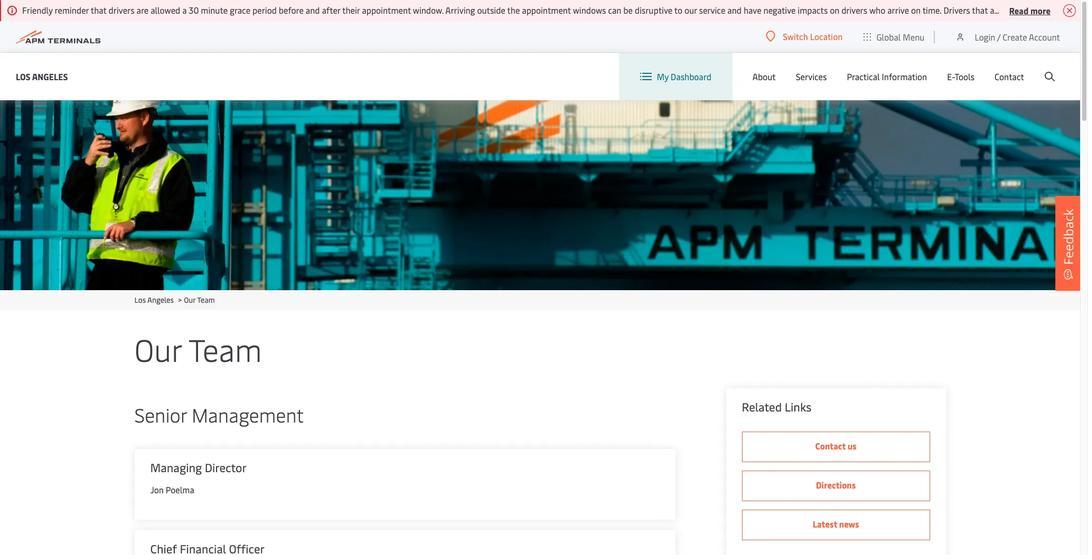 Task type: describe. For each thing, give the bounding box(es) containing it.
switch location button
[[766, 31, 843, 42]]

2 on from the left
[[912, 4, 921, 16]]

my dashboard button
[[640, 53, 712, 100]]

appoin
[[1064, 4, 1089, 16]]

more
[[1031, 4, 1051, 16]]

los for los angeles > our team
[[134, 295, 146, 305]]

0 vertical spatial team
[[197, 295, 215, 305]]

los angeles
[[16, 71, 68, 82]]

managing director
[[150, 460, 247, 476]]

information
[[882, 71, 928, 82]]

service
[[699, 4, 726, 16]]

our team
[[134, 329, 262, 370]]

la-our team image
[[0, 100, 1081, 291]]

angeles for los angeles
[[32, 71, 68, 82]]

managing
[[150, 460, 202, 476]]

1 appointment from the left
[[362, 4, 411, 16]]

related links contact us
[[742, 399, 857, 452]]

can
[[608, 4, 622, 16]]

latest news
[[813, 519, 859, 531]]

who
[[870, 4, 886, 16]]

window.
[[413, 4, 444, 16]]

before
[[279, 4, 304, 16]]

1 vertical spatial los angeles link
[[134, 295, 174, 305]]

senior
[[134, 402, 187, 428]]

close alert image
[[1064, 4, 1076, 17]]

contact button
[[995, 53, 1025, 100]]

about button
[[753, 53, 776, 100]]

login / create account
[[975, 31, 1061, 43]]

after
[[322, 4, 341, 16]]

us
[[848, 441, 857, 452]]

2 their from the left
[[1044, 4, 1062, 16]]

latest news link
[[742, 510, 930, 541]]

friendly reminder that drivers are allowed a 30 minute grace period before and after their appointment window. arriving outside the appointment windows can be disruptive to our service and have negative impacts on drivers who arrive on time. drivers that arrive outside their appoin
[[22, 4, 1089, 16]]

create
[[1003, 31, 1028, 43]]

windows
[[573, 4, 606, 16]]

practical information
[[847, 71, 928, 82]]

management
[[192, 402, 304, 428]]

a
[[182, 4, 187, 16]]

2 that from the left
[[972, 4, 988, 16]]

drivers
[[944, 4, 971, 16]]

jon
[[150, 485, 164, 496]]

feedback button
[[1056, 196, 1082, 291]]

be
[[624, 4, 633, 16]]

practical
[[847, 71, 880, 82]]

practical information button
[[847, 53, 928, 100]]

switch
[[783, 31, 808, 42]]

30
[[189, 4, 199, 16]]

impacts
[[798, 4, 828, 16]]

read more
[[1010, 4, 1051, 16]]

friendly
[[22, 4, 53, 16]]

tools
[[955, 71, 975, 82]]

angeles for los angeles > our team
[[147, 295, 174, 305]]

related
[[742, 399, 782, 415]]

global menu
[[877, 31, 925, 43]]

senior management
[[134, 402, 304, 428]]

our
[[685, 4, 697, 16]]



Task type: vqa. For each thing, say whether or not it's contained in the screenshot.
record
no



Task type: locate. For each thing, give the bounding box(es) containing it.
arrive right 'who'
[[888, 4, 909, 16]]

>
[[178, 295, 182, 305]]

e-
[[948, 71, 955, 82]]

0 vertical spatial los
[[16, 71, 30, 82]]

location
[[810, 31, 843, 42]]

feedback
[[1060, 209, 1077, 265]]

drivers left are
[[109, 4, 135, 16]]

and left have
[[728, 4, 742, 16]]

1 vertical spatial our
[[134, 329, 182, 370]]

about
[[753, 71, 776, 82]]

1 horizontal spatial our
[[184, 295, 196, 305]]

have
[[744, 4, 762, 16]]

2 drivers from the left
[[842, 4, 868, 16]]

appointment right the
[[522, 4, 571, 16]]

their right after
[[342, 4, 360, 16]]

services button
[[796, 53, 827, 100]]

arrive
[[888, 4, 909, 16], [990, 4, 1012, 16]]

2 arrive from the left
[[990, 4, 1012, 16]]

1 horizontal spatial that
[[972, 4, 988, 16]]

latest
[[813, 519, 838, 531]]

contact
[[995, 71, 1025, 82], [816, 441, 846, 452]]

on
[[830, 4, 840, 16], [912, 4, 921, 16]]

0 horizontal spatial outside
[[477, 4, 506, 16]]

their
[[342, 4, 360, 16], [1044, 4, 1062, 16]]

0 vertical spatial our
[[184, 295, 196, 305]]

1 horizontal spatial drivers
[[842, 4, 868, 16]]

1 arrive from the left
[[888, 4, 909, 16]]

directions link
[[742, 471, 930, 502]]

account
[[1029, 31, 1061, 43]]

contact us link
[[742, 432, 930, 463]]

negative
[[764, 4, 796, 16]]

minute
[[201, 4, 228, 16]]

0 horizontal spatial angeles
[[32, 71, 68, 82]]

angeles
[[32, 71, 68, 82], [147, 295, 174, 305]]

0 horizontal spatial our
[[134, 329, 182, 370]]

contact left the us
[[816, 441, 846, 452]]

poelma
[[166, 485, 194, 496]]

0 horizontal spatial los angeles link
[[16, 70, 68, 83]]

reminder
[[55, 4, 89, 16]]

0 horizontal spatial and
[[306, 4, 320, 16]]

2 outside from the left
[[1014, 4, 1042, 16]]

los angeles link
[[16, 70, 68, 83], [134, 295, 174, 305]]

my dashboard
[[657, 71, 712, 82]]

los for los angeles
[[16, 71, 30, 82]]

1 horizontal spatial outside
[[1014, 4, 1042, 16]]

1 vertical spatial team
[[189, 329, 262, 370]]

los angeles > our team
[[134, 295, 215, 305]]

the
[[507, 4, 520, 16]]

links
[[785, 399, 812, 415]]

0 horizontal spatial appointment
[[362, 4, 411, 16]]

services
[[796, 71, 827, 82]]

1 drivers from the left
[[109, 4, 135, 16]]

read
[[1010, 4, 1029, 16]]

on left time.
[[912, 4, 921, 16]]

their left close alert "image"
[[1044, 4, 1062, 16]]

1 horizontal spatial and
[[728, 4, 742, 16]]

1 horizontal spatial arrive
[[990, 4, 1012, 16]]

global
[[877, 31, 901, 43]]

1 vertical spatial angeles
[[147, 295, 174, 305]]

that right drivers
[[972, 4, 988, 16]]

and
[[306, 4, 320, 16], [728, 4, 742, 16]]

0 vertical spatial angeles
[[32, 71, 68, 82]]

jon poelma
[[150, 485, 194, 496]]

2 and from the left
[[728, 4, 742, 16]]

appointment
[[362, 4, 411, 16], [522, 4, 571, 16]]

e-tools
[[948, 71, 975, 82]]

outside up login / create account
[[1014, 4, 1042, 16]]

1 that from the left
[[91, 4, 107, 16]]

that right reminder
[[91, 4, 107, 16]]

0 horizontal spatial on
[[830, 4, 840, 16]]

menu
[[903, 31, 925, 43]]

1 horizontal spatial los angeles link
[[134, 295, 174, 305]]

global menu button
[[854, 21, 936, 53]]

appointment left the window.
[[362, 4, 411, 16]]

my
[[657, 71, 669, 82]]

contact inside related links contact us
[[816, 441, 846, 452]]

dashboard
[[671, 71, 712, 82]]

to
[[675, 4, 683, 16]]

directions
[[816, 480, 856, 491]]

are
[[137, 4, 149, 16]]

2 appointment from the left
[[522, 4, 571, 16]]

1 horizontal spatial angeles
[[147, 295, 174, 305]]

outside left the
[[477, 4, 506, 16]]

our right the '>'
[[184, 295, 196, 305]]

0 horizontal spatial that
[[91, 4, 107, 16]]

switch location
[[783, 31, 843, 42]]

grace
[[230, 4, 251, 16]]

e-tools button
[[948, 53, 975, 100]]

outside
[[477, 4, 506, 16], [1014, 4, 1042, 16]]

0 horizontal spatial their
[[342, 4, 360, 16]]

0 horizontal spatial contact
[[816, 441, 846, 452]]

director
[[205, 460, 247, 476]]

news
[[840, 519, 859, 531]]

drivers left 'who'
[[842, 4, 868, 16]]

1 vertical spatial contact
[[816, 441, 846, 452]]

0 vertical spatial contact
[[995, 71, 1025, 82]]

period
[[253, 4, 277, 16]]

and left after
[[306, 4, 320, 16]]

that
[[91, 4, 107, 16], [972, 4, 988, 16]]

read more button
[[1010, 4, 1051, 17]]

1 horizontal spatial on
[[912, 4, 921, 16]]

arriving
[[446, 4, 475, 16]]

1 on from the left
[[830, 4, 840, 16]]

0 horizontal spatial los
[[16, 71, 30, 82]]

drivers
[[109, 4, 135, 16], [842, 4, 868, 16]]

1 horizontal spatial los
[[134, 295, 146, 305]]

allowed
[[151, 4, 180, 16]]

our down los angeles > our team
[[134, 329, 182, 370]]

disruptive
[[635, 4, 673, 16]]

our
[[184, 295, 196, 305], [134, 329, 182, 370]]

0 horizontal spatial drivers
[[109, 4, 135, 16]]

time.
[[923, 4, 942, 16]]

1 outside from the left
[[477, 4, 506, 16]]

los
[[16, 71, 30, 82], [134, 295, 146, 305]]

1 vertical spatial los
[[134, 295, 146, 305]]

1 and from the left
[[306, 4, 320, 16]]

0 vertical spatial los angeles link
[[16, 70, 68, 83]]

/
[[998, 31, 1001, 43]]

on right impacts
[[830, 4, 840, 16]]

arrive up /
[[990, 4, 1012, 16]]

login / create account link
[[956, 21, 1061, 52]]

0 horizontal spatial arrive
[[888, 4, 909, 16]]

1 horizontal spatial appointment
[[522, 4, 571, 16]]

1 their from the left
[[342, 4, 360, 16]]

contact down login / create account "link"
[[995, 71, 1025, 82]]

login
[[975, 31, 996, 43]]

1 horizontal spatial contact
[[995, 71, 1025, 82]]

1 horizontal spatial their
[[1044, 4, 1062, 16]]



